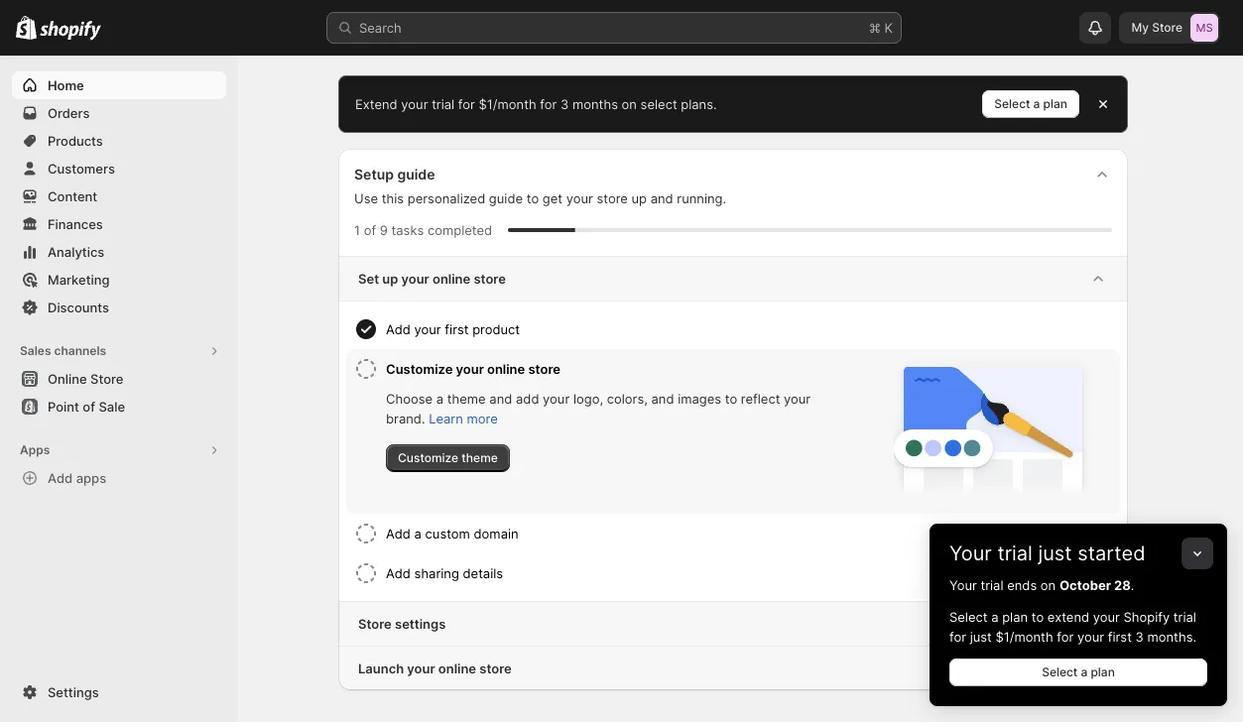Task type: locate. For each thing, give the bounding box(es) containing it.
domain
[[474, 526, 519, 542]]

and right colors,
[[651, 391, 674, 407]]

select a plan link
[[983, 90, 1079, 118], [949, 659, 1207, 687]]

analytics
[[48, 244, 104, 260]]

0 vertical spatial select a plan link
[[983, 90, 1079, 118]]

to inside "choose a theme and add your logo, colors, and images to reflect your brand."
[[725, 391, 737, 407]]

0 vertical spatial your
[[949, 542, 992, 566]]

select for the select a plan link within your trial just started element
[[1042, 665, 1078, 680]]

0 horizontal spatial store
[[90, 371, 123, 387]]

0 horizontal spatial $1/month
[[479, 96, 536, 112]]

1 horizontal spatial $1/month
[[996, 629, 1053, 645]]

your inside dropdown button
[[949, 542, 992, 566]]

0 vertical spatial select a plan
[[994, 96, 1068, 111]]

0 horizontal spatial to
[[527, 190, 539, 206]]

0 vertical spatial online
[[433, 271, 471, 287]]

marketing
[[48, 272, 110, 288]]

store inside 'link'
[[90, 371, 123, 387]]

theme down 'more'
[[462, 450, 498, 465]]

⌘ k
[[869, 20, 893, 36]]

0 horizontal spatial select
[[949, 609, 988, 625]]

1 horizontal spatial first
[[1108, 629, 1132, 645]]

2 vertical spatial online
[[438, 661, 476, 677]]

3 inside select a plan to extend your shopify trial for just $1/month for your first 3 months.
[[1136, 629, 1144, 645]]

to left the get
[[527, 190, 539, 206]]

guide left the get
[[489, 190, 523, 206]]

launch your online store
[[358, 661, 512, 677]]

online down settings
[[438, 661, 476, 677]]

1 your from the top
[[949, 542, 992, 566]]

2 horizontal spatial to
[[1032, 609, 1044, 625]]

1 vertical spatial store
[[90, 371, 123, 387]]

customize up choose
[[386, 361, 453, 377]]

add down "set up your online store"
[[386, 321, 411, 337]]

marketing link
[[12, 266, 226, 294]]

sale
[[99, 399, 125, 415]]

select a plan link inside your trial just started element
[[949, 659, 1207, 687]]

2 horizontal spatial store
[[1152, 20, 1183, 35]]

0 vertical spatial first
[[445, 321, 469, 337]]

on right ends
[[1041, 577, 1056, 593]]

0 vertical spatial theme
[[447, 391, 486, 407]]

learn more link
[[429, 411, 498, 427]]

customize down learn
[[398, 450, 458, 465]]

1 of 9 tasks completed
[[354, 222, 492, 238]]

1 vertical spatial select a plan link
[[949, 659, 1207, 687]]

0 horizontal spatial up
[[382, 271, 398, 287]]

1 vertical spatial plan
[[1002, 609, 1028, 625]]

a for domain
[[414, 526, 422, 542]]

store settings
[[358, 616, 446, 632]]

just inside dropdown button
[[1038, 542, 1072, 566]]

plan inside select a plan to extend your shopify trial for just $1/month for your first 3 months.
[[1002, 609, 1028, 625]]

online
[[433, 271, 471, 287], [487, 361, 525, 377], [438, 661, 476, 677]]

customize your online store element
[[386, 389, 858, 472]]

store right the my
[[1152, 20, 1183, 35]]

add your first product
[[386, 321, 520, 337]]

a inside dropdown button
[[414, 526, 422, 542]]

0 vertical spatial up
[[631, 190, 647, 206]]

content link
[[12, 183, 226, 210]]

extend your trial for $1/month for 3 months on select plans.
[[355, 96, 717, 112]]

online store link
[[12, 365, 226, 393]]

0 horizontal spatial 3
[[561, 96, 569, 112]]

0 vertical spatial select
[[994, 96, 1030, 111]]

first inside dropdown button
[[445, 321, 469, 337]]

store up product
[[474, 271, 506, 287]]

2 horizontal spatial plan
[[1091, 665, 1115, 680]]

0 vertical spatial plan
[[1043, 96, 1068, 111]]

select for the topmost the select a plan link
[[994, 96, 1030, 111]]

just
[[1038, 542, 1072, 566], [970, 629, 992, 645]]

learn
[[429, 411, 463, 427]]

your trial just started
[[949, 542, 1145, 566]]

select
[[994, 96, 1030, 111], [949, 609, 988, 625], [1042, 665, 1078, 680]]

your for your trial ends on october 28 .
[[949, 577, 977, 593]]

1 vertical spatial customize
[[398, 450, 458, 465]]

0 vertical spatial store
[[1152, 20, 1183, 35]]

use
[[354, 190, 378, 206]]

to
[[527, 190, 539, 206], [725, 391, 737, 407], [1032, 609, 1044, 625]]

products
[[48, 133, 103, 149]]

trial
[[432, 96, 455, 112], [997, 542, 1033, 566], [981, 577, 1004, 593], [1174, 609, 1196, 625]]

2 vertical spatial to
[[1032, 609, 1044, 625]]

extend
[[355, 96, 398, 112]]

online down completed
[[433, 271, 471, 287]]

channels
[[54, 343, 106, 358]]

1 vertical spatial select a plan
[[1042, 665, 1115, 680]]

0 vertical spatial on
[[622, 96, 637, 112]]

shopify image
[[40, 21, 101, 40]]

just up your trial ends on october 28 . on the bottom
[[1038, 542, 1072, 566]]

your down 28 at the bottom right of the page
[[1093, 609, 1120, 625]]

up
[[631, 190, 647, 206], [382, 271, 398, 287]]

0 horizontal spatial plan
[[1002, 609, 1028, 625]]

3
[[561, 96, 569, 112], [1136, 629, 1144, 645]]

$1/month down extend
[[996, 629, 1053, 645]]

store inside dropdown button
[[358, 616, 392, 632]]

first down shopify
[[1108, 629, 1132, 645]]

1 horizontal spatial on
[[1041, 577, 1056, 593]]

0 horizontal spatial first
[[445, 321, 469, 337]]

your up your trial ends on october 28 . on the bottom
[[949, 542, 992, 566]]

1 vertical spatial online
[[487, 361, 525, 377]]

add inside button
[[48, 470, 73, 486]]

1 vertical spatial up
[[382, 271, 398, 287]]

store
[[597, 190, 628, 206], [474, 271, 506, 287], [528, 361, 561, 377], [479, 661, 512, 677]]

0 vertical spatial $1/month
[[479, 96, 536, 112]]

your down "set up your online store"
[[414, 321, 441, 337]]

choose a theme and add your logo, colors, and images to reflect your brand.
[[386, 391, 811, 427]]

0 horizontal spatial just
[[970, 629, 992, 645]]

completed
[[428, 222, 492, 238]]

online up add
[[487, 361, 525, 377]]

for
[[458, 96, 475, 112], [540, 96, 557, 112], [949, 629, 966, 645], [1057, 629, 1074, 645]]

of right 1
[[364, 222, 376, 238]]

guide up "this"
[[397, 166, 435, 183]]

1 vertical spatial 3
[[1136, 629, 1144, 645]]

select a plan inside your trial just started element
[[1042, 665, 1115, 680]]

up left 'running.'
[[631, 190, 647, 206]]

add left apps
[[48, 470, 73, 486]]

1 vertical spatial first
[[1108, 629, 1132, 645]]

more
[[467, 411, 498, 427]]

1 vertical spatial of
[[83, 399, 95, 415]]

your right launch
[[407, 661, 435, 677]]

trial up months.
[[1174, 609, 1196, 625]]

your right the reflect
[[784, 391, 811, 407]]

add your first product button
[[386, 310, 1112, 349]]

to left the reflect
[[725, 391, 737, 407]]

3 left months
[[561, 96, 569, 112]]

launch your online store button
[[338, 647, 1128, 691]]

guide
[[397, 166, 435, 183], [489, 190, 523, 206]]

sales
[[20, 343, 51, 358]]

details
[[463, 566, 503, 581]]

0 vertical spatial of
[[364, 222, 376, 238]]

trial right the extend
[[432, 96, 455, 112]]

theme inside customize theme link
[[462, 450, 498, 465]]

theme up learn more
[[447, 391, 486, 407]]

store for my store
[[1152, 20, 1183, 35]]

orders link
[[12, 99, 226, 127]]

1 horizontal spatial just
[[1038, 542, 1072, 566]]

1 horizontal spatial to
[[725, 391, 737, 407]]

0 horizontal spatial guide
[[397, 166, 435, 183]]

up right set
[[382, 271, 398, 287]]

2 your from the top
[[949, 577, 977, 593]]

0 vertical spatial to
[[527, 190, 539, 206]]

setup guide
[[354, 166, 435, 183]]

select a plan
[[994, 96, 1068, 111], [1042, 665, 1115, 680]]

set up your online store
[[358, 271, 506, 287]]

online store
[[48, 371, 123, 387]]

to left extend
[[1032, 609, 1044, 625]]

1 vertical spatial your
[[949, 577, 977, 593]]

your trial ends on october 28 .
[[949, 577, 1134, 593]]

sales channels
[[20, 343, 106, 358]]

2 horizontal spatial select
[[1042, 665, 1078, 680]]

1 horizontal spatial 3
[[1136, 629, 1144, 645]]

home
[[48, 77, 84, 93]]

theme
[[447, 391, 486, 407], [462, 450, 498, 465]]

1 vertical spatial to
[[725, 391, 737, 407]]

0 horizontal spatial on
[[622, 96, 637, 112]]

1 horizontal spatial up
[[631, 190, 647, 206]]

first
[[445, 321, 469, 337], [1108, 629, 1132, 645]]

store settings button
[[338, 602, 1128, 646]]

add right mark add sharing details as done image
[[386, 566, 411, 581]]

1 vertical spatial select
[[949, 609, 988, 625]]

of for 9
[[364, 222, 376, 238]]

add apps button
[[12, 464, 226, 492]]

point of sale
[[48, 399, 125, 415]]

a inside select a plan to extend your shopify trial for just $1/month for your first 3 months.
[[991, 609, 999, 625]]

0 vertical spatial 3
[[561, 96, 569, 112]]

a inside "choose a theme and add your logo, colors, and images to reflect your brand."
[[436, 391, 444, 407]]

of inside point of sale link
[[83, 399, 95, 415]]

search
[[359, 20, 402, 36]]

just down your trial ends on october 28 . on the bottom
[[970, 629, 992, 645]]

1 horizontal spatial plan
[[1043, 96, 1068, 111]]

mark add sharing details as done image
[[354, 562, 378, 585]]

shopify
[[1124, 609, 1170, 625]]

select inside select a plan to extend your shopify trial for just $1/month for your first 3 months.
[[949, 609, 988, 625]]

your
[[401, 96, 428, 112], [566, 190, 593, 206], [401, 271, 429, 287], [414, 321, 441, 337], [456, 361, 484, 377], [543, 391, 570, 407], [784, 391, 811, 407], [1093, 609, 1120, 625], [1077, 629, 1104, 645], [407, 661, 435, 677]]

select a plan to extend your shopify trial for just $1/month for your first 3 months.
[[949, 609, 1197, 645]]

$1/month
[[479, 96, 536, 112], [996, 629, 1053, 645]]

trial inside dropdown button
[[997, 542, 1033, 566]]

add right mark add a custom domain as done image
[[386, 526, 411, 542]]

1 vertical spatial theme
[[462, 450, 498, 465]]

customize inside dropdown button
[[386, 361, 453, 377]]

store down details
[[479, 661, 512, 677]]

2 vertical spatial plan
[[1091, 665, 1115, 680]]

customize your online store
[[386, 361, 561, 377]]

$1/month left months
[[479, 96, 536, 112]]

first left product
[[445, 321, 469, 337]]

1 vertical spatial on
[[1041, 577, 1056, 593]]

1 vertical spatial $1/month
[[996, 629, 1053, 645]]

add a custom domain
[[386, 526, 519, 542]]

0 vertical spatial customize
[[386, 361, 453, 377]]

2 vertical spatial store
[[358, 616, 392, 632]]

0 horizontal spatial of
[[83, 399, 95, 415]]

1 horizontal spatial store
[[358, 616, 392, 632]]

and left add
[[489, 391, 512, 407]]

your right the get
[[566, 190, 593, 206]]

1 horizontal spatial select
[[994, 96, 1030, 111]]

and
[[650, 190, 673, 206], [489, 391, 512, 407], [651, 391, 674, 407]]

store up sale
[[90, 371, 123, 387]]

1 vertical spatial guide
[[489, 190, 523, 206]]

2 vertical spatial select
[[1042, 665, 1078, 680]]

1 vertical spatial just
[[970, 629, 992, 645]]

3 down shopify
[[1136, 629, 1144, 645]]

add inside dropdown button
[[386, 321, 411, 337]]

trial up ends
[[997, 542, 1033, 566]]

0 vertical spatial just
[[1038, 542, 1072, 566]]

launch
[[358, 661, 404, 677]]

online inside dropdown button
[[433, 271, 471, 287]]

select a plan for the topmost the select a plan link
[[994, 96, 1068, 111]]

plans.
[[681, 96, 717, 112]]

store up launch
[[358, 616, 392, 632]]

add for add a custom domain
[[386, 526, 411, 542]]

your left ends
[[949, 577, 977, 593]]

your down add your first product
[[456, 361, 484, 377]]

1 horizontal spatial guide
[[489, 190, 523, 206]]

settings
[[48, 685, 99, 700]]

set up your online store button
[[338, 257, 1128, 301]]

your right add
[[543, 391, 570, 407]]

learn more
[[429, 411, 498, 427]]

a for to
[[991, 609, 999, 625]]

1 horizontal spatial of
[[364, 222, 376, 238]]

products link
[[12, 127, 226, 155]]

ends
[[1007, 577, 1037, 593]]

your trial just started button
[[930, 524, 1227, 566]]

on left select
[[622, 96, 637, 112]]

of
[[364, 222, 376, 238], [83, 399, 95, 415]]

of left sale
[[83, 399, 95, 415]]

add
[[386, 321, 411, 337], [48, 470, 73, 486], [386, 526, 411, 542], [386, 566, 411, 581]]

your for your trial just started
[[949, 542, 992, 566]]

on inside your trial just started element
[[1041, 577, 1056, 593]]

orders
[[48, 105, 90, 121]]



Task type: describe. For each thing, give the bounding box(es) containing it.
online
[[48, 371, 87, 387]]

to inside select a plan to extend your shopify trial for just $1/month for your first 3 months.
[[1032, 609, 1044, 625]]

online for customize your online store
[[487, 361, 525, 377]]

your down extend
[[1077, 629, 1104, 645]]

point of sale link
[[12, 393, 226, 421]]

theme inside "choose a theme and add your logo, colors, and images to reflect your brand."
[[447, 391, 486, 407]]

your right the extend
[[401, 96, 428, 112]]

reflect
[[741, 391, 780, 407]]

select
[[641, 96, 677, 112]]

1
[[354, 222, 360, 238]]

personalized
[[408, 190, 485, 206]]

of for sale
[[83, 399, 95, 415]]

add for add sharing details
[[386, 566, 411, 581]]

your right set
[[401, 271, 429, 287]]

started
[[1078, 542, 1145, 566]]

$1/month inside select a plan to extend your shopify trial for just $1/month for your first 3 months.
[[996, 629, 1053, 645]]

content
[[48, 189, 97, 204]]

add sharing details button
[[386, 554, 1112, 593]]

.
[[1131, 577, 1134, 593]]

your trial just started element
[[930, 575, 1227, 706]]

months
[[572, 96, 618, 112]]

sales channels button
[[12, 337, 226, 365]]

⌘
[[869, 20, 881, 36]]

running.
[[677, 190, 726, 206]]

my store image
[[1191, 14, 1218, 42]]

online store button
[[0, 365, 238, 393]]

for down extend
[[1057, 629, 1074, 645]]

customize for customize theme
[[398, 450, 458, 465]]

just inside select a plan to extend your shopify trial for just $1/month for your first 3 months.
[[970, 629, 992, 645]]

get
[[542, 190, 563, 206]]

apps button
[[12, 437, 226, 464]]

and left 'running.'
[[650, 190, 673, 206]]

customers link
[[12, 155, 226, 183]]

logo,
[[573, 391, 603, 407]]

discounts link
[[12, 294, 226, 321]]

settings link
[[12, 679, 226, 706]]

home link
[[12, 71, 226, 99]]

point of sale button
[[0, 393, 238, 421]]

customize for customize your online store
[[386, 361, 453, 377]]

october
[[1060, 577, 1111, 593]]

my
[[1132, 20, 1149, 35]]

0 vertical spatial guide
[[397, 166, 435, 183]]

colors,
[[607, 391, 648, 407]]

up inside dropdown button
[[382, 271, 398, 287]]

use this personalized guide to get your store up and running.
[[354, 190, 726, 206]]

customers
[[48, 161, 115, 177]]

tasks
[[391, 222, 424, 238]]

add
[[516, 391, 539, 407]]

select a plan for the select a plan link within your trial just started element
[[1042, 665, 1115, 680]]

for left months
[[540, 96, 557, 112]]

store up add
[[528, 361, 561, 377]]

a for and
[[436, 391, 444, 407]]

9
[[380, 222, 388, 238]]

custom
[[425, 526, 470, 542]]

store for online store
[[90, 371, 123, 387]]

add for add your first product
[[386, 321, 411, 337]]

apps
[[76, 470, 106, 486]]

k
[[884, 20, 893, 36]]

28
[[1114, 577, 1131, 593]]

point
[[48, 399, 79, 415]]

shopify image
[[16, 16, 37, 40]]

add apps
[[48, 470, 106, 486]]

finances link
[[12, 210, 226, 238]]

store right the get
[[597, 190, 628, 206]]

customize theme
[[398, 450, 498, 465]]

finances
[[48, 216, 103, 232]]

images
[[678, 391, 721, 407]]

store inside dropdown button
[[474, 271, 506, 287]]

setup
[[354, 166, 394, 183]]

customize theme link
[[386, 444, 510, 472]]

add sharing details
[[386, 566, 503, 581]]

discounts
[[48, 300, 109, 316]]

extend
[[1048, 609, 1089, 625]]

analytics link
[[12, 238, 226, 266]]

for down your trial ends on october 28 . on the bottom
[[949, 629, 966, 645]]

mark add a custom domain as done image
[[354, 522, 378, 546]]

months.
[[1147, 629, 1197, 645]]

sharing
[[414, 566, 459, 581]]

my store
[[1132, 20, 1183, 35]]

set
[[358, 271, 379, 287]]

trial inside select a plan to extend your shopify trial for just $1/month for your first 3 months.
[[1174, 609, 1196, 625]]

customize your online store button
[[386, 349, 858, 389]]

first inside select a plan to extend your shopify trial for just $1/month for your first 3 months.
[[1108, 629, 1132, 645]]

trial left ends
[[981, 577, 1004, 593]]

brand.
[[386, 411, 425, 427]]

apps
[[20, 442, 50, 457]]

settings
[[395, 616, 446, 632]]

this
[[382, 190, 404, 206]]

for right the extend
[[458, 96, 475, 112]]

mark customize your online store as done image
[[354, 357, 378, 381]]

online for launch your online store
[[438, 661, 476, 677]]

add for add apps
[[48, 470, 73, 486]]



Task type: vqa. For each thing, say whether or not it's contained in the screenshot.
trial
yes



